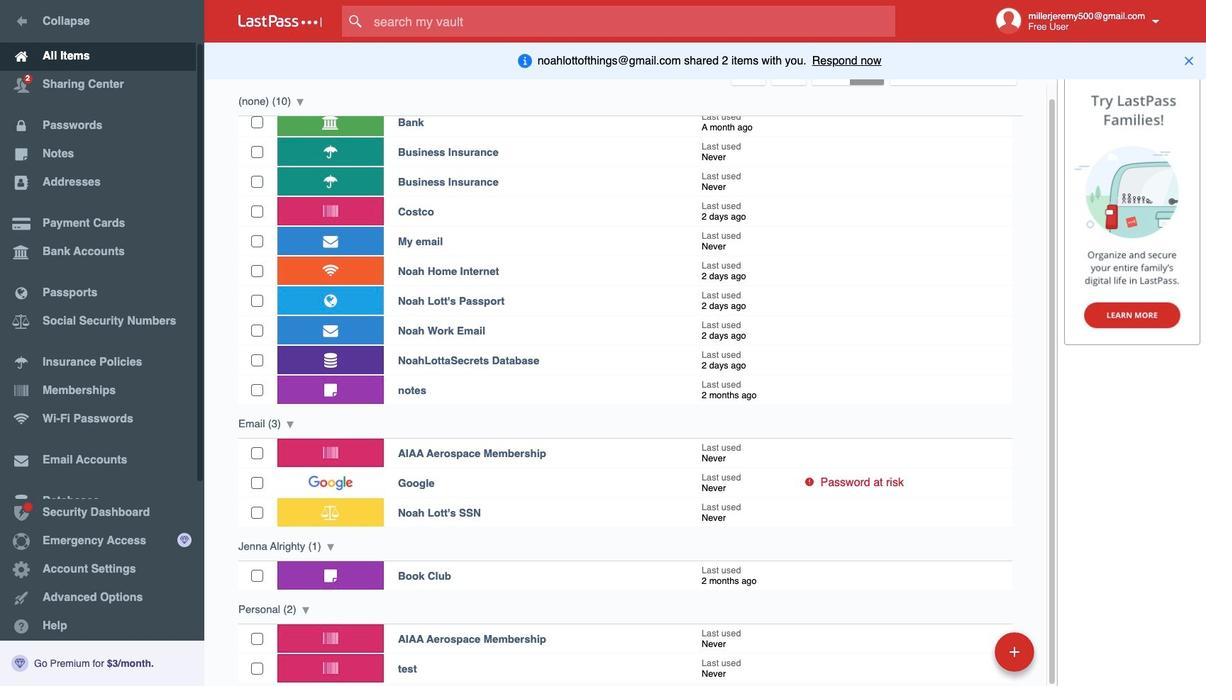 Task type: locate. For each thing, give the bounding box(es) containing it.
new item element
[[897, 632, 1039, 673]]

Search search field
[[342, 6, 923, 37]]

new item navigation
[[897, 629, 1043, 687]]

search my vault text field
[[342, 6, 923, 37]]



Task type: vqa. For each thing, say whether or not it's contained in the screenshot.
Main navigation navigation
yes



Task type: describe. For each thing, give the bounding box(es) containing it.
lastpass image
[[238, 15, 322, 28]]

vault options navigation
[[204, 43, 1057, 85]]

main navigation navigation
[[0, 0, 204, 687]]



